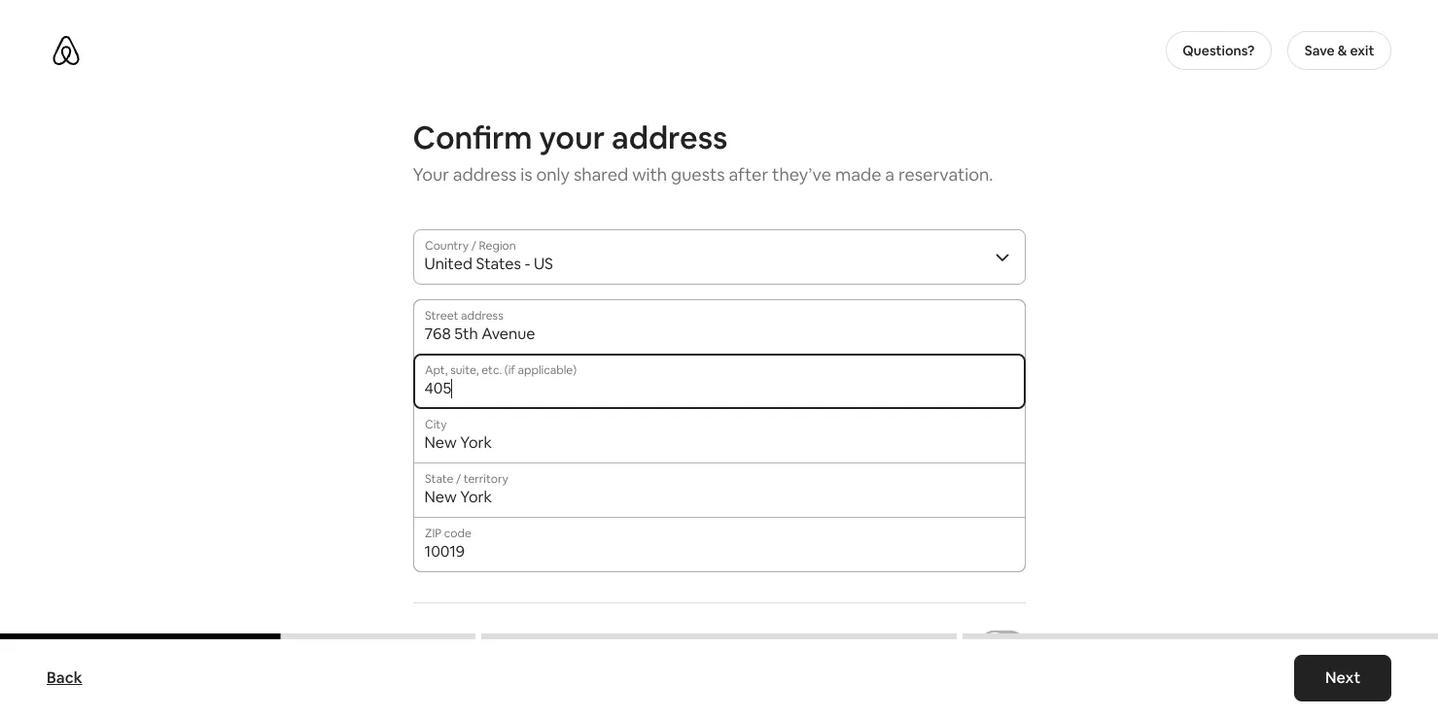 Task type: vqa. For each thing, say whether or not it's contained in the screenshot.
Questions? BUTTON
yes



Task type: describe. For each thing, give the bounding box(es) containing it.
1 vertical spatial address
[[453, 163, 517, 186]]

save & exit
[[1305, 42, 1374, 59]]

back button
[[37, 659, 92, 698]]

1 horizontal spatial address
[[612, 118, 728, 158]]

confirm your address your address is only shared with guests after they've made a reservation.
[[413, 118, 993, 186]]

made
[[835, 163, 881, 186]]

your for show
[[456, 630, 489, 651]]

after
[[729, 163, 768, 186]]

they've
[[772, 163, 831, 186]]

&
[[1338, 42, 1347, 59]]

show your specific location
[[413, 630, 613, 651]]

specific
[[492, 630, 550, 651]]



Task type: locate. For each thing, give the bounding box(es) containing it.
with
[[632, 163, 667, 186]]

your for confirm
[[539, 118, 605, 158]]

exit
[[1350, 42, 1374, 59]]

save
[[1305, 42, 1335, 59]]

save & exit button
[[1288, 31, 1391, 70]]

airbnb homepage image
[[51, 35, 82, 66]]

None text field
[[424, 325, 1014, 344], [424, 379, 1014, 399], [424, 543, 1014, 562], [424, 325, 1014, 344], [424, 379, 1014, 399], [424, 543, 1014, 562]]

is
[[520, 163, 532, 186]]

location
[[553, 630, 613, 651]]

next
[[1325, 668, 1360, 688]]

a
[[885, 163, 895, 186]]

1 horizontal spatial your
[[539, 118, 605, 158]]

your
[[413, 163, 449, 186]]

reservation.
[[899, 163, 993, 186]]

0 horizontal spatial your
[[456, 630, 489, 651]]

address
[[612, 118, 728, 158], [453, 163, 517, 186]]

only
[[536, 163, 570, 186]]

next button
[[1294, 655, 1391, 702]]

0 vertical spatial address
[[612, 118, 728, 158]]

address up with
[[612, 118, 728, 158]]

1 vertical spatial your
[[456, 630, 489, 651]]

show
[[413, 630, 453, 651]]

questions? button
[[1165, 31, 1272, 70]]

None text field
[[424, 434, 1014, 453], [424, 488, 1014, 508], [424, 434, 1014, 453], [424, 488, 1014, 508]]

0 horizontal spatial address
[[453, 163, 517, 186]]

shared
[[574, 163, 628, 186]]

guests
[[671, 163, 725, 186]]

your up only
[[539, 118, 605, 158]]

address down the confirm
[[453, 163, 517, 186]]

your
[[539, 118, 605, 158], [456, 630, 489, 651]]

0 vertical spatial your
[[539, 118, 605, 158]]

your right the show on the left bottom
[[456, 630, 489, 651]]

questions?
[[1183, 42, 1255, 59]]

your inside confirm your address your address is only shared with guests after they've made a reservation.
[[539, 118, 605, 158]]

confirm
[[413, 118, 532, 158]]

back
[[47, 668, 82, 688]]



